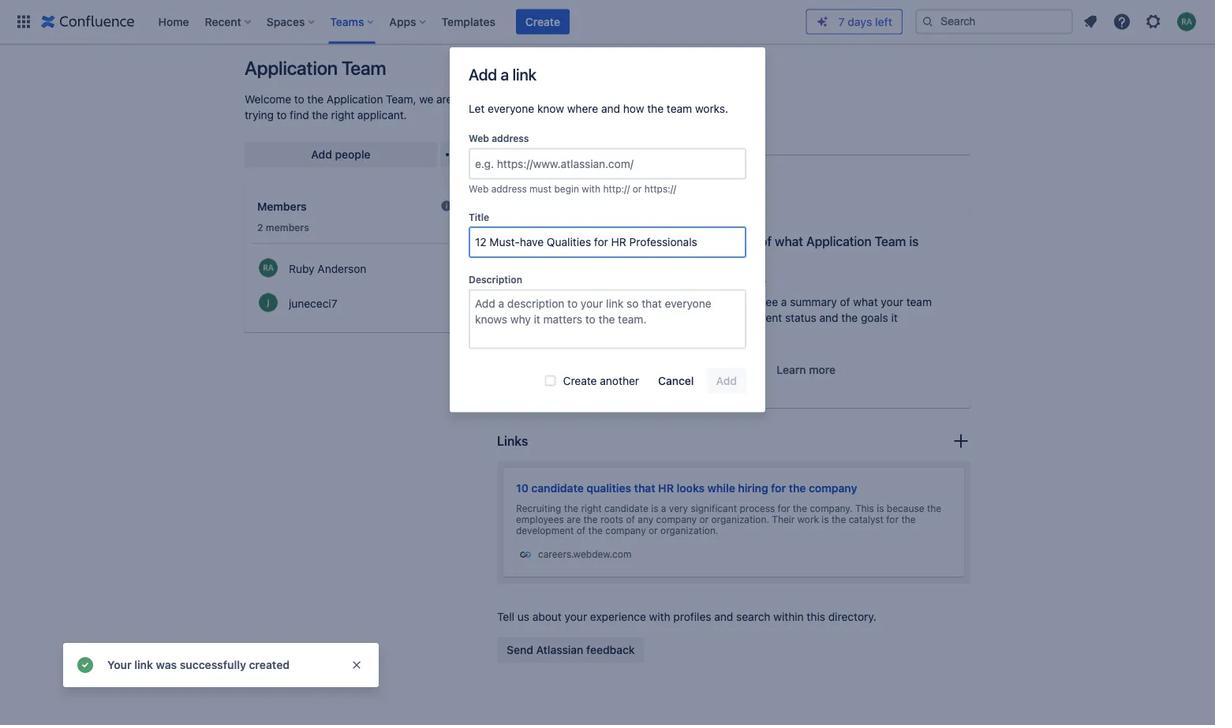 Task type: describe. For each thing, give the bounding box(es) containing it.
templates link
[[437, 9, 500, 34]]

everyone
[[488, 102, 534, 115]]

success image
[[76, 656, 95, 675]]

add for add a link
[[469, 65, 497, 83]]

learn
[[777, 363, 806, 376]]

another
[[600, 374, 639, 387]]

to.
[[735, 327, 748, 340]]

the down the teammates
[[726, 311, 742, 324]]

status inside help teammates see a summary of what your team works on, the current status and the goals it contributes to.
[[785, 311, 817, 324]]

welcome
[[245, 93, 291, 106]]

contributing to
[[497, 180, 586, 195]]

works
[[674, 311, 704, 324]]

what inside help teammates see a summary of what your team works on, the current status and the goals it contributes to.
[[853, 296, 878, 309]]

the left roots
[[583, 514, 598, 525]]

search image
[[922, 15, 934, 28]]

1 horizontal spatial company
[[656, 514, 697, 525]]

get
[[683, 363, 702, 376]]

home link
[[153, 9, 194, 34]]

are inside welcome to the application team, we are trying to find the right applicant.
[[436, 93, 452, 106]]

description
[[469, 274, 522, 285]]

tell
[[497, 610, 514, 623]]

global element
[[9, 0, 806, 44]]

the right find
[[312, 108, 328, 122]]

help teammates see a summary of what your team works on, the current status and the goals it contributes to.
[[674, 296, 932, 340]]

looks
[[677, 482, 705, 495]]

we
[[419, 93, 434, 106]]

on,
[[707, 311, 723, 324]]

1 horizontal spatial and
[[714, 610, 733, 623]]

development
[[516, 525, 574, 536]]

members
[[266, 222, 309, 233]]

it
[[891, 311, 898, 324]]

get atlas free
[[683, 363, 755, 376]]

or inside add a link dialog
[[633, 183, 642, 194]]

learn more
[[777, 363, 836, 376]]

right inside the 10 candidate qualities that hr looks while hiring for the company recruiting the right candidate is a very significant process for the company. this is because the employees are the roots of any company or organization. their work is the catalyst for the development of the company or organization.
[[581, 503, 602, 514]]

are inside the 10 candidate qualities that hr looks while hiring for the company recruiting the right candidate is a very significant process for the company. this is because the employees are the roots of any company or organization. their work is the catalyst for the development of the company or organization.
[[567, 514, 581, 525]]

create link
[[516, 9, 570, 34]]

the left company.
[[793, 503, 807, 514]]

2 horizontal spatial company
[[809, 482, 857, 495]]

see the status of what application team is working on
[[674, 234, 919, 265]]

https://
[[644, 183, 676, 194]]

web for web address must begin with http:// or https://
[[469, 183, 489, 194]]

catalyst
[[849, 514, 884, 525]]

must
[[529, 183, 552, 194]]

the left catalyst at the right of page
[[832, 514, 846, 525]]

this
[[807, 610, 825, 623]]

roots
[[601, 514, 623, 525]]

where
[[567, 102, 598, 115]]

get atlas free button
[[674, 358, 764, 383]]

contributing
[[497, 180, 571, 195]]

spaces
[[267, 15, 305, 28]]

getting
[[543, 113, 581, 126]]

directory.
[[828, 610, 876, 623]]

add a link
[[469, 65, 536, 83]]

Web address field
[[470, 150, 745, 178]]

for right catalyst at the right of page
[[886, 514, 899, 525]]

free
[[734, 363, 755, 376]]

add a link dialog
[[450, 47, 765, 412]]

learn more button
[[767, 358, 845, 383]]

2 members
[[257, 222, 309, 233]]

their
[[772, 514, 795, 525]]

for right process
[[778, 503, 790, 514]]

team inside see the status of what application team is working on
[[875, 234, 906, 249]]

activity
[[532, 70, 575, 85]]

add link image
[[952, 432, 971, 451]]

any
[[638, 514, 654, 525]]

team,
[[386, 93, 416, 106]]

works.
[[695, 102, 728, 115]]

to for welcome
[[294, 93, 304, 106]]

this
[[855, 503, 874, 514]]

welcome to the application team, we are trying to find the right applicant.
[[245, 93, 452, 122]]

getting started in confluence link
[[503, 110, 964, 142]]

and inside add a link dialog
[[601, 102, 620, 115]]

on
[[723, 250, 738, 265]]

while
[[707, 482, 735, 495]]

us
[[517, 610, 529, 623]]

process
[[740, 503, 775, 514]]

1 vertical spatial to
[[277, 108, 287, 122]]

organization. down "hiring"
[[711, 514, 769, 525]]

create another
[[563, 374, 639, 387]]

hiring
[[738, 482, 768, 495]]

the up work
[[789, 482, 806, 495]]

1 vertical spatial candidate
[[604, 503, 648, 514]]

10 candidate qualities that hr looks while hiring for the company link
[[516, 482, 857, 495]]

team inside help teammates see a summary of what your team works on, the current status and the goals it contributes to.
[[906, 296, 932, 309]]

let
[[469, 102, 485, 115]]

application team
[[245, 57, 386, 79]]

because
[[887, 503, 924, 514]]

of inside help teammates see a summary of what your team works on, the current status and the goals it contributes to.
[[840, 296, 850, 309]]

teammates
[[700, 296, 757, 309]]

goals
[[861, 311, 888, 324]]

successfully
[[180, 658, 246, 671]]

Search field
[[915, 9, 1073, 34]]

settings icon image
[[1144, 12, 1163, 31]]

started
[[584, 113, 620, 126]]

hr
[[658, 482, 674, 495]]

application inside welcome to the application team, we are trying to find the right applicant.
[[326, 93, 383, 106]]

summary
[[790, 296, 837, 309]]

within
[[773, 610, 804, 623]]

templates
[[442, 15, 495, 28]]

cancel
[[658, 374, 694, 387]]

created
[[249, 658, 290, 671]]

trying
[[245, 108, 274, 122]]

of inside see the status of what application team is working on
[[760, 234, 772, 249]]

a inside the 10 candidate qualities that hr looks while hiring for the company recruiting the right candidate is a very significant process for the company. this is because the employees are the roots of any company or organization. their work is the catalyst for the development of the company or organization.
[[661, 503, 666, 514]]

0 vertical spatial application
[[245, 57, 338, 79]]

address for web address
[[492, 133, 529, 144]]

about
[[532, 610, 562, 623]]



Task type: locate. For each thing, give the bounding box(es) containing it.
1 horizontal spatial a
[[661, 503, 666, 514]]

to for contributing
[[574, 180, 586, 195]]

0 horizontal spatial your
[[565, 610, 587, 623]]

the up find
[[307, 93, 324, 106]]

add people button
[[245, 142, 437, 167]]

for right "hiring"
[[771, 482, 786, 495]]

links
[[497, 434, 528, 449]]

atlas right by at the top right of the page
[[744, 274, 766, 285]]

link up everyone
[[512, 65, 536, 83]]

application up powered by atlas link
[[806, 234, 872, 249]]

0 vertical spatial a
[[501, 65, 509, 83]]

0 horizontal spatial and
[[601, 102, 620, 115]]

1 horizontal spatial create
[[563, 374, 597, 387]]

add inside button
[[311, 148, 332, 161]]

web for web address
[[469, 133, 489, 144]]

0 horizontal spatial link
[[134, 658, 153, 671]]

begin
[[554, 183, 579, 194]]

0 horizontal spatial team
[[667, 102, 692, 115]]

application up applicant.
[[326, 93, 383, 106]]

web up title
[[469, 183, 489, 194]]

in
[[623, 113, 632, 126]]

0 vertical spatial address
[[492, 133, 529, 144]]

organization. down very
[[660, 525, 718, 536]]

2 horizontal spatial or
[[699, 514, 709, 525]]

1 horizontal spatial with
[[649, 610, 670, 623]]

team
[[342, 57, 386, 79], [497, 70, 529, 85], [875, 234, 906, 249]]

the right recruiting
[[564, 503, 578, 514]]

apps
[[389, 15, 416, 28]]

0 vertical spatial are
[[436, 93, 452, 106]]

apps button
[[385, 9, 432, 34]]

1 vertical spatial add
[[311, 148, 332, 161]]

let everyone know where and how the team works.
[[469, 102, 728, 115]]

your right about
[[565, 610, 587, 623]]

0 vertical spatial team
[[667, 102, 692, 115]]

0 vertical spatial add
[[469, 65, 497, 83]]

cancel button
[[649, 368, 703, 393]]

0 horizontal spatial status
[[721, 234, 757, 249]]

employees
[[516, 514, 564, 525]]

web address must begin with http:// or https://
[[469, 183, 676, 194]]

1 horizontal spatial team
[[906, 296, 932, 309]]

0 horizontal spatial with
[[582, 183, 600, 194]]

0 horizontal spatial add
[[311, 148, 332, 161]]

home
[[158, 15, 189, 28]]

status up on
[[721, 234, 757, 249]]

careers.webdew.com
[[538, 549, 632, 560]]

the right catalyst at the right of page
[[901, 514, 916, 525]]

what
[[775, 234, 803, 249], [853, 296, 878, 309]]

the inside see the status of what application team is working on
[[699, 234, 718, 249]]

spaces button
[[262, 9, 321, 34]]

0 horizontal spatial a
[[501, 65, 509, 83]]

team inside add a link dialog
[[667, 102, 692, 115]]

0 horizontal spatial team
[[342, 57, 386, 79]]

2 vertical spatial application
[[806, 234, 872, 249]]

1 vertical spatial and
[[819, 311, 838, 324]]

send atlassian feedback
[[507, 644, 635, 657]]

and inside help teammates see a summary of what your team works on, the current status and the goals it contributes to.
[[819, 311, 838, 324]]

experience
[[590, 610, 646, 623]]

0 horizontal spatial or
[[633, 183, 642, 194]]

that
[[634, 482, 655, 495]]

atlas inside "button"
[[705, 363, 731, 376]]

with right begin
[[582, 183, 600, 194]]

feedback
[[586, 644, 635, 657]]

by
[[731, 274, 742, 285]]

0 vertical spatial candidate
[[531, 482, 584, 495]]

or up careers.webdew.com "link"
[[649, 525, 658, 536]]

the inside add a link dialog
[[647, 102, 664, 115]]

with inside add a link dialog
[[582, 183, 600, 194]]

status down summary
[[785, 311, 817, 324]]

your
[[881, 296, 903, 309], [565, 610, 587, 623]]

1 web from the top
[[469, 133, 489, 144]]

and left search on the bottom
[[714, 610, 733, 623]]

with
[[582, 183, 600, 194], [649, 610, 670, 623]]

create up team activity on the top of the page
[[525, 15, 560, 28]]

team activity
[[497, 70, 575, 85]]

a right see
[[781, 296, 787, 309]]

1 horizontal spatial link
[[512, 65, 536, 83]]

1 vertical spatial team
[[906, 296, 932, 309]]

team up everyone
[[497, 70, 529, 85]]

to left 'http://'
[[574, 180, 586, 195]]

contributes
[[674, 327, 732, 340]]

qualities
[[587, 482, 631, 495]]

of up powered by atlas
[[760, 234, 772, 249]]

create left another
[[563, 374, 597, 387]]

getting started in confluence
[[543, 113, 693, 126]]

careers.webdew.com link
[[538, 548, 789, 561]]

people
[[335, 148, 371, 161]]

is inside see the status of what application team is working on
[[909, 234, 919, 249]]

working
[[674, 250, 720, 265]]

add left the people on the left top of the page
[[311, 148, 332, 161]]

1 horizontal spatial candidate
[[604, 503, 648, 514]]

1 horizontal spatial to
[[294, 93, 304, 106]]

right inside welcome to the application team, we are trying to find the right applicant.
[[331, 108, 354, 122]]

create inside global element
[[525, 15, 560, 28]]

to left find
[[277, 108, 287, 122]]

tell us about your experience with profiles and search within this directory.
[[497, 610, 876, 623]]

candidate
[[531, 482, 584, 495], [604, 503, 648, 514]]

2 vertical spatial and
[[714, 610, 733, 623]]

add for add people
[[311, 148, 332, 161]]

of right summary
[[840, 296, 850, 309]]

the right because
[[927, 503, 941, 514]]

to up find
[[294, 93, 304, 106]]

profiles
[[673, 610, 711, 623]]

or right 'http://'
[[633, 183, 642, 194]]

0 vertical spatial with
[[582, 183, 600, 194]]

what up powered by atlas link
[[775, 234, 803, 249]]

1 vertical spatial status
[[785, 311, 817, 324]]

address left must
[[491, 183, 527, 194]]

are right employees
[[567, 514, 581, 525]]

or right very
[[699, 514, 709, 525]]

1 vertical spatial address
[[491, 183, 527, 194]]

create
[[525, 15, 560, 28], [563, 374, 597, 387]]

right left applicant.
[[331, 108, 354, 122]]

0 vertical spatial create
[[525, 15, 560, 28]]

see
[[674, 234, 696, 249]]

Title field
[[470, 228, 745, 256]]

know
[[537, 102, 564, 115]]

more
[[809, 363, 836, 376]]

web address
[[469, 133, 529, 144]]

1 horizontal spatial status
[[785, 311, 817, 324]]

the
[[307, 93, 324, 106], [647, 102, 664, 115], [312, 108, 328, 122], [699, 234, 718, 249], [726, 311, 742, 324], [841, 311, 858, 324], [789, 482, 806, 495], [564, 503, 578, 514], [793, 503, 807, 514], [927, 503, 941, 514], [583, 514, 598, 525], [832, 514, 846, 525], [901, 514, 916, 525], [588, 525, 603, 536]]

0 horizontal spatial are
[[436, 93, 452, 106]]

title
[[469, 211, 489, 222]]

team up it
[[875, 234, 906, 249]]

1 horizontal spatial team
[[497, 70, 529, 85]]

address down everyone
[[492, 133, 529, 144]]

application
[[245, 57, 338, 79], [326, 93, 383, 106], [806, 234, 872, 249]]

1 horizontal spatial what
[[853, 296, 878, 309]]

link inside dialog
[[512, 65, 536, 83]]

and left "in" at the top
[[601, 102, 620, 115]]

link
[[512, 65, 536, 83], [134, 658, 153, 671]]

banner containing home
[[0, 0, 1215, 44]]

2 web from the top
[[469, 183, 489, 194]]

work
[[798, 514, 819, 525]]

0 vertical spatial what
[[775, 234, 803, 249]]

1 vertical spatial create
[[563, 374, 597, 387]]

create for create another
[[563, 374, 597, 387]]

candidate down qualities
[[604, 503, 648, 514]]

add
[[469, 65, 497, 83], [311, 148, 332, 161]]

how
[[623, 102, 644, 115]]

your
[[107, 658, 132, 671]]

or
[[633, 183, 642, 194], [699, 514, 709, 525], [649, 525, 658, 536]]

atlas right get
[[705, 363, 731, 376]]

team up welcome to the application team, we are trying to find the right applicant.
[[342, 57, 386, 79]]

create for create
[[525, 15, 560, 28]]

right down qualities
[[581, 503, 602, 514]]

your link was successfully created
[[107, 658, 290, 671]]

0 vertical spatial to
[[294, 93, 304, 106]]

powered
[[690, 274, 728, 285]]

confluence
[[635, 113, 693, 126]]

web down let
[[469, 133, 489, 144]]

1 vertical spatial right
[[581, 503, 602, 514]]

http://
[[603, 183, 630, 194]]

0 horizontal spatial what
[[775, 234, 803, 249]]

status inside see the status of what application team is working on
[[721, 234, 757, 249]]

banner
[[0, 0, 1215, 44]]

company up company.
[[809, 482, 857, 495]]

0 horizontal spatial candidate
[[531, 482, 584, 495]]

1 horizontal spatial are
[[567, 514, 581, 525]]

company right any
[[656, 514, 697, 525]]

dismiss image
[[350, 659, 363, 671]]

0 horizontal spatial to
[[277, 108, 287, 122]]

0 horizontal spatial right
[[331, 108, 354, 122]]

0 horizontal spatial atlas
[[705, 363, 731, 376]]

the left goals
[[841, 311, 858, 324]]

1 vertical spatial link
[[134, 658, 153, 671]]

2 vertical spatial to
[[574, 180, 586, 195]]

0 vertical spatial status
[[721, 234, 757, 249]]

2
[[257, 222, 263, 233]]

of up 'careers.webdew.com'
[[577, 525, 586, 536]]

of
[[760, 234, 772, 249], [840, 296, 850, 309], [626, 514, 635, 525], [577, 525, 586, 536]]

the up 'careers.webdew.com'
[[588, 525, 603, 536]]

the right how on the top right of page
[[647, 102, 664, 115]]

1 horizontal spatial your
[[881, 296, 903, 309]]

1 vertical spatial web
[[469, 183, 489, 194]]

and down summary
[[819, 311, 838, 324]]

of left any
[[626, 514, 635, 525]]

1 horizontal spatial right
[[581, 503, 602, 514]]

1 horizontal spatial or
[[649, 525, 658, 536]]

with left profiles at the right of the page
[[649, 610, 670, 623]]

0 vertical spatial and
[[601, 102, 620, 115]]

1 vertical spatial a
[[781, 296, 787, 309]]

0 vertical spatial web
[[469, 133, 489, 144]]

organization.
[[711, 514, 769, 525], [660, 525, 718, 536]]

recruiting
[[516, 503, 561, 514]]

search
[[736, 610, 771, 623]]

send atlassian feedback button
[[497, 638, 644, 663]]

link left the was
[[134, 658, 153, 671]]

are right we
[[436, 93, 452, 106]]

1 vertical spatial atlas
[[705, 363, 731, 376]]

address for web address must begin with http:// or https://
[[491, 183, 527, 194]]

0 vertical spatial your
[[881, 296, 903, 309]]

0 horizontal spatial company
[[605, 525, 646, 536]]

a left very
[[661, 503, 666, 514]]

0 vertical spatial right
[[331, 108, 354, 122]]

send
[[507, 644, 533, 657]]

0 vertical spatial atlas
[[744, 274, 766, 285]]

1 vertical spatial with
[[649, 610, 670, 623]]

2 vertical spatial a
[[661, 503, 666, 514]]

for
[[771, 482, 786, 495], [778, 503, 790, 514], [886, 514, 899, 525]]

the up working
[[699, 234, 718, 249]]

confluence image
[[41, 12, 135, 31], [41, 12, 135, 31]]

candidate up recruiting
[[531, 482, 584, 495]]

1 horizontal spatial add
[[469, 65, 497, 83]]

very
[[669, 503, 688, 514]]

application inside see the status of what application team is working on
[[806, 234, 872, 249]]

1 vertical spatial are
[[567, 514, 581, 525]]

see
[[760, 296, 778, 309]]

2 horizontal spatial a
[[781, 296, 787, 309]]

a up everyone
[[501, 65, 509, 83]]

members
[[257, 200, 307, 213]]

add people
[[311, 148, 371, 161]]

Description text field
[[469, 289, 746, 349]]

add inside dialog
[[469, 65, 497, 83]]

0 horizontal spatial create
[[525, 15, 560, 28]]

company up careers.webdew.com "link"
[[605, 525, 646, 536]]

what inside see the status of what application team is working on
[[775, 234, 803, 249]]

and
[[601, 102, 620, 115], [819, 311, 838, 324], [714, 610, 733, 623]]

your inside help teammates see a summary of what your team works on, the current status and the goals it contributes to.
[[881, 296, 903, 309]]

1 vertical spatial what
[[853, 296, 878, 309]]

what up goals
[[853, 296, 878, 309]]

2 horizontal spatial and
[[819, 311, 838, 324]]

significant
[[691, 503, 737, 514]]

a inside add a link dialog
[[501, 65, 509, 83]]

web
[[469, 133, 489, 144], [469, 183, 489, 194]]

add up let
[[469, 65, 497, 83]]

create inside add a link dialog
[[563, 374, 597, 387]]

a inside help teammates see a summary of what your team works on, the current status and the goals it contributes to.
[[781, 296, 787, 309]]

1 horizontal spatial atlas
[[744, 274, 766, 285]]

application up welcome
[[245, 57, 338, 79]]

1 vertical spatial application
[[326, 93, 383, 106]]

1 vertical spatial your
[[565, 610, 587, 623]]

10 candidate qualities that hr looks while hiring for the company recruiting the right candidate is a very significant process for the company. this is because the employees are the roots of any company or organization. their work is the catalyst for the development of the company or organization.
[[516, 482, 941, 536]]

your up it
[[881, 296, 903, 309]]

2 horizontal spatial to
[[574, 180, 586, 195]]

0 vertical spatial link
[[512, 65, 536, 83]]

2 horizontal spatial team
[[875, 234, 906, 249]]



Task type: vqa. For each thing, say whether or not it's contained in the screenshot.
More icon
no



